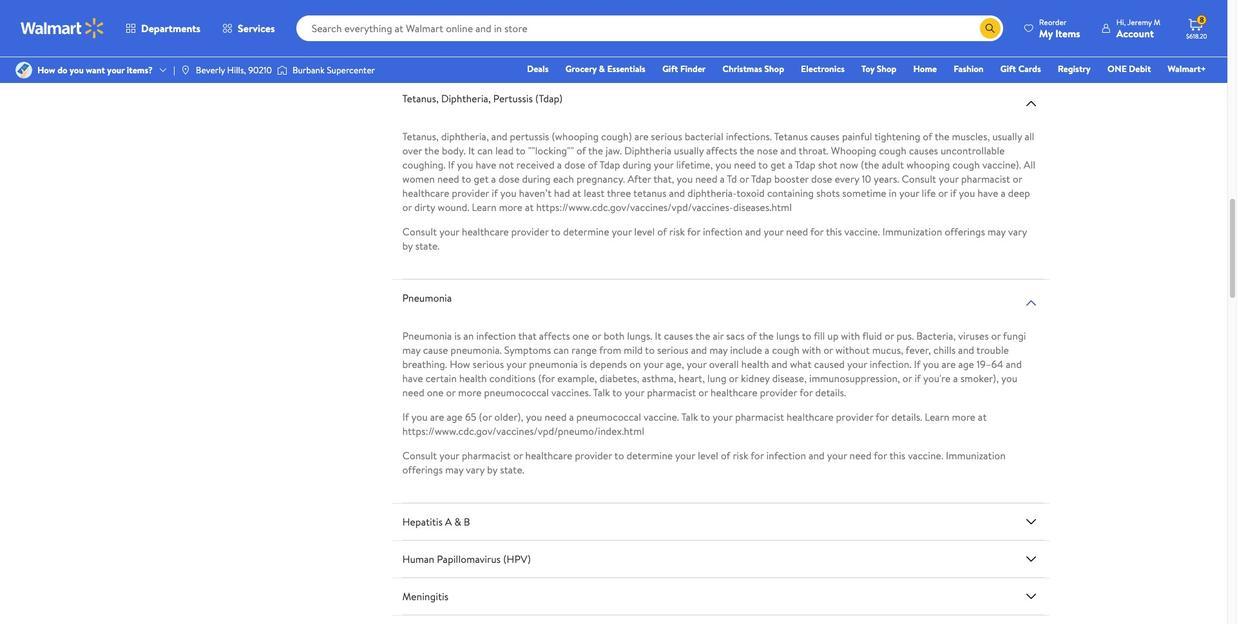 Task type: describe. For each thing, give the bounding box(es) containing it.
hi,
[[1116, 16, 1126, 27]]

a left td
[[720, 172, 725, 186]]

tetanus, diphtheria, pertussis (tdap)
[[402, 92, 563, 106]]

home link
[[907, 62, 943, 76]]

pharmacist down learn more at https://www.cdc.gov/rsv/index.html
[[462, 25, 511, 39]]

mild
[[624, 343, 643, 358]]

of down if you are age 65 (or older), you need a pneumococcal vaccine. talk to your pharmacist healthcare provider for details. learn more at https://www.cdc.gov/vaccines/vpd/pneumo/index.html
[[721, 449, 730, 463]]

or left both
[[592, 329, 601, 343]]

may inside consult your healthcare provider to determine your level of risk for infection and your need for this vaccine. immunization offerings may vary by state.
[[988, 225, 1006, 239]]

healthcare inside if you are age 65 (or older), you need a pneumococcal vaccine. talk to your pharmacist healthcare provider for details. learn more at https://www.cdc.gov/vaccines/vpd/pneumo/index.html
[[787, 410, 834, 425]]

toy shop
[[861, 62, 897, 75]]

women
[[402, 172, 435, 186]]

cough inside pneumonia is an infection that affects one or both lungs. it causes the air sacs of the lungs to fill up with fluid or pus. bacteria, viruses or fungi may cause pneumonia. symptoms can range from mild to serious and may include a cough with or without mucus, fever, chills and trouble breathing. how serious your pneumonia is depends on your age, your overall health and what caused your infection. if you are age 19–64 and have certain health conditions (for example, diabetes, asthma, heart, lung or kidney disease, immunosuppression, or if you're a smoker), you need one or more pneumococcal vaccines. talk to your pharmacist or healthcare provider for details.
[[772, 343, 799, 358]]

learn inside if you are age 65 (or older), you need a pneumococcal vaccine. talk to your pharmacist healthcare provider for details. learn more at https://www.cdc.gov/vaccines/vpd/pneumo/index.html
[[925, 410, 949, 425]]

breathing.
[[402, 358, 447, 372]]

an
[[463, 329, 474, 343]]

it inside pneumonia is an infection that affects one or both lungs. it causes the air sacs of the lungs to fill up with fluid or pus. bacteria, viruses or fungi may cause pneumonia. symptoms can range from mild to serious and may include a cough with or without mucus, fever, chills and trouble breathing. how serious your pneumonia is depends on your age, your overall health and what caused your infection. if you are age 19–64 and have certain health conditions (for example, diabetes, asthma, heart, lung or kidney disease, immunosuppression, or if you're a smoker), you need one or more pneumococcal vaccines. talk to your pharmacist or healthcare provider for details.
[[655, 329, 661, 343]]

what
[[790, 358, 812, 372]]

(whooping
[[552, 130, 599, 144]]

pharmacist inside tetanus, diphtheria, and pertussis (whooping cough) are serious bacterial infections. tetanus causes painful tightening of the muscles, usually all over the body. it can lead to ""locking"" of the jaw. diphtheria usually affects the nose and throat. whooping cough causes uncontrollable coughing. if you have not received a dose of tdap during your lifetime, you need to get a tdap shot now (the adult whooping cough vaccine). all women need to get a dose during each pregnancy. after that, you need a td or tdap booster dose every 10 years. consult your pharmacist or healthcare provider if you haven't had at least three tetanus and diphtheria-toxoid containing shots sometime in your life or if you have a deep or dirty wound. learn more at https://www.cdc.gov/vaccines/vpd/vaccines-diseases.html
[[961, 172, 1010, 186]]

state. inside consult your healthcare provider to determine your level of risk for infection and your need for this vaccine. immunization offerings may vary by state.
[[415, 239, 440, 253]]

hills,
[[227, 64, 246, 77]]

without
[[836, 343, 870, 358]]

it inside tetanus, diphtheria, and pertussis (whooping cough) are serious bacterial infections. tetanus causes painful tightening of the muscles, usually all over the body. it can lead to ""locking"" of the jaw. diphtheria usually affects the nose and throat. whooping cough causes uncontrollable coughing. if you have not received a dose of tdap during your lifetime, you need to get a tdap shot now (the adult whooping cough vaccine). all women need to get a dose during each pregnancy. after that, you need a td or tdap booster dose every 10 years. consult your pharmacist or healthcare provider if you haven't had at least three tetanus and diphtheria-toxoid containing shots sometime in your life or if you have a deep or dirty wound. learn more at https://www.cdc.gov/vaccines/vpd/vaccines-diseases.html
[[468, 144, 475, 158]]

1 horizontal spatial cough
[[879, 144, 906, 158]]

0 vertical spatial state.
[[500, 39, 524, 54]]

0 horizontal spatial with
[[802, 343, 821, 358]]

gift for gift cards
[[1000, 62, 1016, 75]]

0 horizontal spatial dose
[[499, 172, 520, 186]]

0 horizontal spatial one
[[427, 386, 444, 400]]

to inside if you are age 65 (or older), you need a pneumococcal vaccine. talk to your pharmacist healthcare provider for details. learn more at https://www.cdc.gov/vaccines/vpd/pneumo/index.html
[[700, 410, 710, 425]]

1 horizontal spatial tdap
[[751, 172, 772, 186]]

2 horizontal spatial dose
[[811, 172, 832, 186]]

or left without
[[824, 343, 833, 358]]

gift finder link
[[656, 62, 712, 76]]

0 vertical spatial level
[[698, 25, 718, 39]]

pneumonia for pneumonia is an infection that affects one or both lungs. it causes the air sacs of the lungs to fill up with fluid or pus. bacteria, viruses or fungi may cause pneumonia. symptoms can range from mild to serious and may include a cough with or without mucus, fever, chills and trouble breathing. how serious your pneumonia is depends on your age, your overall health and what caused your infection. if you are age 19–64 and have certain health conditions (for example, diabetes, asthma, heart, lung or kidney disease, immunosuppression, or if you're a smoker), you need one or more pneumococcal vaccines. talk to your pharmacist or healthcare provider for details.
[[402, 329, 452, 343]]

older),
[[494, 410, 523, 425]]

pneumonia
[[529, 358, 578, 372]]

deals link
[[521, 62, 554, 76]]

or left pus.
[[885, 329, 894, 343]]

2 vertical spatial risk
[[733, 449, 748, 463]]

or down https://www.cdc.gov/vaccines/vpd/pneumo/index.html
[[513, 449, 523, 463]]

reorder my items
[[1039, 16, 1080, 40]]

cough)
[[601, 130, 632, 144]]

christmas shop link
[[717, 62, 790, 76]]

to inside consult your healthcare provider to determine your level of risk for infection and your need for this vaccine. immunization offerings may vary by state.
[[551, 225, 561, 239]]

or right life
[[938, 186, 948, 200]]

my
[[1039, 26, 1053, 40]]

or left all at the top right of page
[[1013, 172, 1022, 186]]

immunosuppression,
[[809, 372, 900, 386]]

beverly hills, 90210
[[196, 64, 272, 77]]

pneumonia image
[[1023, 296, 1039, 311]]

by inside consult your healthcare provider to determine your level of risk for infection and your need for this vaccine. immunization offerings may vary by state.
[[402, 239, 413, 253]]

a right the received
[[557, 158, 562, 172]]

0 vertical spatial learn
[[402, 1, 427, 15]]

2 vertical spatial state.
[[500, 463, 524, 478]]

immunization inside consult your healthcare provider to determine your level of risk for infection and your need for this vaccine. immunization offerings may vary by state.
[[882, 225, 942, 239]]

or right lung
[[729, 372, 738, 386]]

0 vertical spatial determine
[[627, 25, 673, 39]]

2 horizontal spatial causes
[[909, 144, 938, 158]]

registry link
[[1052, 62, 1096, 76]]

hepatitis a & b image
[[1023, 515, 1039, 530]]

pharmacist inside pneumonia is an infection that affects one or both lungs. it causes the air sacs of the lungs to fill up with fluid or pus. bacteria, viruses or fungi may cause pneumonia. symptoms can range from mild to serious and may include a cough with or without mucus, fever, chills and trouble breathing. how serious your pneumonia is depends on your age, your overall health and what caused your infection. if you are age 19–64 and have certain health conditions (for example, diabetes, asthma, heart, lung or kidney disease, immunosuppression, or if you're a smoker), you need one or more pneumococcal vaccines. talk to your pharmacist or healthcare provider for details.
[[647, 386, 696, 400]]

whooping
[[831, 144, 876, 158]]

fashion link
[[948, 62, 989, 76]]

pneumococcal inside if you are age 65 (or older), you need a pneumococcal vaccine. talk to your pharmacist healthcare provider for details. learn more at https://www.cdc.gov/vaccines/vpd/pneumo/index.html
[[576, 410, 641, 425]]

(or
[[479, 410, 492, 425]]

0 vertical spatial have
[[476, 158, 496, 172]]

home
[[913, 62, 937, 75]]

vaccine. inside consult your healthcare provider to determine your level of risk for infection and your need for this vaccine. immunization offerings may vary by state.
[[844, 225, 880, 239]]

2 horizontal spatial cough
[[952, 158, 980, 172]]

if inside if you are age 65 (or older), you need a pneumococcal vaccine. talk to your pharmacist healthcare provider for details. learn more at https://www.cdc.gov/vaccines/vpd/pneumo/index.html
[[402, 410, 409, 425]]

shop for toy shop
[[877, 62, 897, 75]]

1 vertical spatial have
[[978, 186, 998, 200]]

1 horizontal spatial get
[[771, 158, 785, 172]]

haven't
[[519, 186, 552, 200]]

toxoid
[[737, 186, 765, 200]]

the right over
[[424, 144, 439, 158]]

shop for christmas shop
[[764, 62, 784, 75]]

affects inside tetanus, diphtheria, and pertussis (whooping cough) are serious bacterial infections. tetanus causes painful tightening of the muscles, usually all over the body. it can lead to ""locking"" of the jaw. diphtheria usually affects the nose and throat. whooping cough causes uncontrollable coughing. if you have not received a dose of tdap during your lifetime, you need to get a tdap shot now (the adult whooping cough vaccine). all women need to get a dose during each pregnancy. after that, you need a td or tdap booster dose every 10 years. consult your pharmacist or healthcare provider if you haven't had at least three tetanus and diphtheria-toxoid containing shots sometime in your life or if you have a deep or dirty wound. learn more at https://www.cdc.gov/vaccines/vpd/vaccines-diseases.html
[[706, 144, 737, 158]]

sometime
[[842, 186, 886, 200]]

0 horizontal spatial get
[[474, 172, 489, 186]]

you down diphtheria,
[[457, 158, 473, 172]]

you right smoker),
[[1001, 372, 1017, 386]]

0 vertical spatial one
[[573, 329, 589, 343]]

vaccines.
[[551, 386, 591, 400]]

gift finder
[[662, 62, 706, 75]]

chills
[[933, 343, 956, 358]]

0 horizontal spatial health
[[459, 372, 487, 386]]

the left jaw.
[[588, 144, 603, 158]]

electronics
[[801, 62, 845, 75]]

2 vertical spatial this
[[889, 449, 905, 463]]

meningitis image
[[1023, 590, 1039, 605]]

years.
[[874, 172, 899, 186]]

how inside pneumonia is an infection that affects one or both lungs. it causes the air sacs of the lungs to fill up with fluid or pus. bacteria, viruses or fungi may cause pneumonia. symptoms can range from mild to serious and may include a cough with or without mucus, fever, chills and trouble breathing. how serious your pneumonia is depends on your age, your overall health and what caused your infection. if you are age 19–64 and have certain health conditions (for example, diabetes, asthma, heart, lung or kidney disease, immunosuppression, or if you're a smoker), you need one or more pneumococcal vaccines. talk to your pharmacist or healthcare provider for details.
[[450, 358, 470, 372]]

you right life
[[959, 186, 975, 200]]

this inside consult your healthcare provider to determine your level of risk for infection and your need for this vaccine. immunization offerings may vary by state.
[[826, 225, 842, 239]]

vaccine. inside if you are age 65 (or older), you need a pneumococcal vaccine. talk to your pharmacist healthcare provider for details. learn more at https://www.cdc.gov/vaccines/vpd/pneumo/index.html
[[644, 410, 679, 425]]

pertussis
[[510, 130, 549, 144]]

0 horizontal spatial if
[[492, 186, 498, 200]]

the left air
[[695, 329, 710, 343]]

b
[[464, 516, 470, 530]]

1 horizontal spatial health
[[741, 358, 769, 372]]

diphtheria,
[[441, 130, 489, 144]]

if inside pneumonia is an infection that affects one or both lungs. it causes the air sacs of the lungs to fill up with fluid or pus. bacteria, viruses or fungi may cause pneumonia. symptoms can range from mild to serious and may include a cough with or without mucus, fever, chills and trouble breathing. how serious your pneumonia is depends on your age, your overall health and what caused your infection. if you are age 19–64 and have certain health conditions (for example, diabetes, asthma, heart, lung or kidney disease, immunosuppression, or if you're a smoker), you need one or more pneumococcal vaccines. talk to your pharmacist or healthcare provider for details.
[[915, 372, 921, 386]]

jaw.
[[606, 144, 622, 158]]

dirty
[[414, 200, 435, 215]]

infections.
[[726, 130, 772, 144]]

search icon image
[[985, 23, 995, 34]]

hepatitis a & b
[[402, 516, 470, 530]]

1 horizontal spatial is
[[581, 358, 587, 372]]

all
[[1024, 158, 1035, 172]]

tetanus, for tetanus, diphtheria, and pertussis (whooping cough) are serious bacterial infections. tetanus causes painful tightening of the muscles, usually all over the body. it can lead to ""locking"" of the jaw. diphtheria usually affects the nose and throat. whooping cough causes uncontrollable coughing. if you have not received a dose of tdap during your lifetime, you need to get a tdap shot now (the adult whooping cough vaccine). all women need to get a dose during each pregnancy. after that, you need a td or tdap booster dose every 10 years. consult your pharmacist or healthcare provider if you haven't had at least three tetanus and diphtheria-toxoid containing shots sometime in your life or if you have a deep or dirty wound. learn more at https://www.cdc.gov/vaccines/vpd/vaccines-diseases.html
[[402, 130, 439, 144]]

services
[[238, 21, 275, 35]]

walmart+ link
[[1162, 62, 1212, 76]]

depends
[[590, 358, 627, 372]]

one
[[1107, 62, 1127, 75]]

on
[[629, 358, 641, 372]]

td
[[727, 172, 737, 186]]

services button
[[211, 13, 286, 44]]

talk inside if you are age 65 (or older), you need a pneumococcal vaccine. talk to your pharmacist healthcare provider for details. learn more at https://www.cdc.gov/vaccines/vpd/pneumo/index.html
[[681, 410, 698, 425]]

details. inside pneumonia is an infection that affects one or both lungs. it causes the air sacs of the lungs to fill up with fluid or pus. bacteria, viruses or fungi may cause pneumonia. symptoms can range from mild to serious and may include a cough with or without mucus, fever, chills and trouble breathing. how serious your pneumonia is depends on your age, your overall health and what caused your infection. if you are age 19–64 and have certain health conditions (for example, diabetes, asthma, heart, lung or kidney disease, immunosuppression, or if you're a smoker), you need one or more pneumococcal vaccines. talk to your pharmacist or healthcare provider for details.
[[815, 386, 846, 400]]

you're
[[923, 372, 951, 386]]

items
[[1055, 26, 1080, 40]]

more inside tetanus, diphtheria, and pertussis (whooping cough) are serious bacterial infections. tetanus causes painful tightening of the muscles, usually all over the body. it can lead to ""locking"" of the jaw. diphtheria usually affects the nose and throat. whooping cough causes uncontrollable coughing. if you have not received a dose of tdap during your lifetime, you need to get a tdap shot now (the adult whooping cough vaccine). all women need to get a dose during each pregnancy. after that, you need a td or tdap booster dose every 10 years. consult your pharmacist or healthcare provider if you haven't had at least three tetanus and diphtheria-toxoid containing shots sometime in your life or if you have a deep or dirty wound. learn more at https://www.cdc.gov/vaccines/vpd/vaccines-diseases.html
[[499, 200, 523, 215]]

0 vertical spatial offerings
[[402, 39, 443, 54]]

each
[[553, 172, 574, 186]]

your inside if you are age 65 (or older), you need a pneumococcal vaccine. talk to your pharmacist healthcare provider for details. learn more at https://www.cdc.gov/vaccines/vpd/pneumo/index.html
[[713, 410, 733, 425]]

wound.
[[438, 200, 469, 215]]

2 vertical spatial offerings
[[402, 463, 443, 478]]

a right nose
[[788, 158, 793, 172]]

(the
[[861, 158, 879, 172]]

adult
[[882, 158, 904, 172]]

lungs.
[[627, 329, 652, 343]]

air
[[713, 329, 724, 343]]

consult inside consult your healthcare provider to determine your level of risk for infection and your need for this vaccine. immunization offerings may vary by state.
[[402, 225, 437, 239]]

2 horizontal spatial if
[[950, 186, 956, 200]]

the left muscles,
[[935, 130, 950, 144]]

2 vertical spatial level
[[698, 449, 718, 463]]

human papillomavirus (hpv) image
[[1023, 552, 1039, 568]]

electronics link
[[795, 62, 850, 76]]

0 vertical spatial immunization
[[946, 25, 1006, 39]]

uncontrollable
[[941, 144, 1005, 158]]

1 horizontal spatial with
[[841, 329, 860, 343]]

level inside consult your healthcare provider to determine your level of risk for infection and your need for this vaccine. immunization offerings may vary by state.
[[634, 225, 655, 239]]

infection inside consult your healthcare provider to determine your level of risk for infection and your need for this vaccine. immunization offerings may vary by state.
[[703, 225, 743, 239]]

do
[[57, 64, 67, 77]]

infection inside pneumonia is an infection that affects one or both lungs. it causes the air sacs of the lungs to fill up with fluid or pus. bacteria, viruses or fungi may cause pneumonia. symptoms can range from mild to serious and may include a cough with or without mucus, fever, chills and trouble breathing. how serious your pneumonia is depends on your age, your overall health and what caused your infection. if you are age 19–64 and have certain health conditions (for example, diabetes, asthma, heart, lung or kidney disease, immunosuppression, or if you're a smoker), you need one or more pneumococcal vaccines. talk to your pharmacist or healthcare provider for details.
[[476, 329, 516, 343]]

over
[[402, 144, 422, 158]]

need inside if you are age 65 (or older), you need a pneumococcal vaccine. talk to your pharmacist healthcare provider for details. learn more at https://www.cdc.gov/vaccines/vpd/pneumo/index.html
[[545, 410, 567, 425]]

$618.20
[[1186, 32, 1207, 41]]

pharmacist inside if you are age 65 (or older), you need a pneumococcal vaccine. talk to your pharmacist healthcare provider for details. learn more at https://www.cdc.gov/vaccines/vpd/pneumo/index.html
[[735, 410, 784, 425]]

vaccine).
[[982, 158, 1021, 172]]

2 vertical spatial vary
[[466, 463, 485, 478]]

offerings inside consult your healthcare provider to determine your level of risk for infection and your need for this vaccine. immunization offerings may vary by state.
[[945, 225, 985, 239]]

christmas
[[722, 62, 762, 75]]

that
[[518, 329, 537, 343]]

diphtheria-
[[688, 186, 737, 200]]

or right td
[[739, 172, 749, 186]]

tightening
[[874, 130, 920, 144]]

a left deep at the top of page
[[1001, 186, 1006, 200]]

tetanus
[[633, 186, 667, 200]]

Walmart Site-Wide search field
[[296, 15, 1003, 41]]

2 vertical spatial by
[[487, 463, 498, 478]]

1 horizontal spatial usually
[[992, 130, 1022, 144]]

trouble
[[977, 343, 1009, 358]]

provider inside consult your healthcare provider to determine your level of risk for infection and your need for this vaccine. immunization offerings may vary by state.
[[511, 225, 549, 239]]

a
[[445, 516, 452, 530]]

at inside if you are age 65 (or older), you need a pneumococcal vaccine. talk to your pharmacist healthcare provider for details. learn more at https://www.cdc.gov/vaccines/vpd/pneumo/index.html
[[978, 410, 987, 425]]

from
[[599, 343, 621, 358]]

walmart+
[[1168, 62, 1206, 75]]

pharmacist down (or
[[462, 449, 511, 463]]

(for
[[538, 372, 555, 386]]

cards
[[1018, 62, 1041, 75]]

2 vertical spatial immunization
[[946, 449, 1006, 463]]

diseases.html
[[733, 200, 792, 215]]

(hpv)
[[503, 553, 531, 567]]

2 horizontal spatial tdap
[[795, 158, 816, 172]]

painful
[[842, 130, 872, 144]]

not
[[499, 158, 514, 172]]

heart,
[[679, 372, 705, 386]]

you left haven't
[[500, 186, 517, 200]]

healthcare down https://www.cdc.gov/vaccines/vpd/pneumo/index.html
[[525, 449, 572, 463]]

0 horizontal spatial &
[[454, 516, 461, 530]]

you down bacteria,
[[923, 358, 939, 372]]

or left dirty
[[402, 200, 412, 215]]

caused
[[814, 358, 845, 372]]



Task type: locate. For each thing, give the bounding box(es) containing it.
8
[[1200, 14, 1204, 25]]

1 vertical spatial if
[[914, 358, 920, 372]]

1 horizontal spatial details.
[[891, 410, 922, 425]]

burbank supercenter
[[292, 64, 375, 77]]

can left the range
[[553, 343, 569, 358]]

1 horizontal spatial if
[[448, 158, 454, 172]]

throat.
[[799, 144, 829, 158]]

tdap
[[600, 158, 620, 172], [795, 158, 816, 172], [751, 172, 772, 186]]

if you are age 65 (or older), you need a pneumococcal vaccine. talk to your pharmacist healthcare provider for details. learn more at https://www.cdc.gov/vaccines/vpd/pneumo/index.html
[[402, 410, 987, 439]]

walmart image
[[21, 18, 104, 39]]

need inside consult your healthcare provider to determine your level of risk for infection and your need for this vaccine. immunization offerings may vary by state.
[[786, 225, 808, 239]]

vaccine.
[[908, 25, 943, 39], [844, 225, 880, 239], [644, 410, 679, 425], [908, 449, 943, 463]]

is left the an
[[454, 329, 461, 343]]

0 vertical spatial talk
[[593, 386, 610, 400]]

tdap down cough)
[[600, 158, 620, 172]]

65
[[465, 410, 476, 425]]

consult your pharmacist or healthcare provider to determine your level of risk for infection and your need for this vaccine. immunization offerings may vary by state. up finder in the top of the page
[[402, 25, 1006, 54]]

1 vertical spatial &
[[454, 516, 461, 530]]

1 horizontal spatial learn
[[472, 200, 496, 215]]

1 horizontal spatial are
[[634, 130, 649, 144]]

1 vertical spatial pneumococcal
[[576, 410, 641, 425]]

talk down depends
[[593, 386, 610, 400]]

beverly
[[196, 64, 225, 77]]

2 vertical spatial are
[[430, 410, 444, 425]]

dose
[[564, 158, 585, 172], [499, 172, 520, 186], [811, 172, 832, 186]]

more inside if you are age 65 (or older), you need a pneumococcal vaccine. talk to your pharmacist healthcare provider for details. learn more at https://www.cdc.gov/vaccines/vpd/pneumo/index.html
[[952, 410, 975, 425]]

serious inside tetanus, diphtheria, and pertussis (whooping cough) are serious bacterial infections. tetanus causes painful tightening of the muscles, usually all over the body. it can lead to ""locking"" of the jaw. diphtheria usually affects the nose and throat. whooping cough causes uncontrollable coughing. if you have not received a dose of tdap during your lifetime, you need to get a tdap shot now (the adult whooping cough vaccine). all women need to get a dose during each pregnancy. after that, you need a td or tdap booster dose every 10 years. consult your pharmacist or healthcare provider if you haven't had at least three tetanus and diphtheria-toxoid containing shots sometime in your life or if you have a deep or dirty wound. learn more at https://www.cdc.gov/vaccines/vpd/vaccines-diseases.html
[[651, 130, 682, 144]]

are left "65"
[[430, 410, 444, 425]]

the
[[935, 130, 950, 144], [424, 144, 439, 158], [588, 144, 603, 158], [740, 144, 754, 158], [695, 329, 710, 343], [759, 329, 774, 343]]

of up the whooping
[[923, 130, 932, 144]]

1 vertical spatial talk
[[681, 410, 698, 425]]

offerings
[[402, 39, 443, 54], [945, 225, 985, 239], [402, 463, 443, 478]]

affects right that
[[539, 329, 570, 343]]

vary inside consult your healthcare provider to determine your level of risk for infection and your need for this vaccine. immunization offerings may vary by state.
[[1008, 225, 1027, 239]]

pharmacist down the age,
[[647, 386, 696, 400]]

more inside pneumonia is an infection that affects one or both lungs. it causes the air sacs of the lungs to fill up with fluid or pus. bacteria, viruses or fungi may cause pneumonia. symptoms can range from mild to serious and may include a cough with or without mucus, fever, chills and trouble breathing. how serious your pneumonia is depends on your age, your overall health and what caused your infection. if you are age 19–64 and have certain health conditions (for example, diabetes, asthma, heart, lung or kidney disease, immunosuppression, or if you're a smoker), you need one or more pneumococcal vaccines. talk to your pharmacist or healthcare provider for details.
[[458, 386, 482, 400]]

fashion
[[954, 62, 984, 75]]

received
[[516, 158, 555, 172]]

risk down if you are age 65 (or older), you need a pneumococcal vaccine. talk to your pharmacist healthcare provider for details. learn more at https://www.cdc.gov/vaccines/vpd/pneumo/index.html
[[733, 449, 748, 463]]

now
[[840, 158, 858, 172]]

1 horizontal spatial during
[[623, 158, 651, 172]]

you right lifetime, on the right top of the page
[[715, 158, 732, 172]]

causes right adult
[[909, 144, 938, 158]]

0 horizontal spatial how
[[37, 64, 55, 77]]

 image for burbank supercenter
[[277, 64, 287, 77]]

1 horizontal spatial pneumococcal
[[576, 410, 641, 425]]

age,
[[666, 358, 684, 372]]

0 horizontal spatial affects
[[539, 329, 570, 343]]

pneumococcal inside pneumonia is an infection that affects one or both lungs. it causes the air sacs of the lungs to fill up with fluid or pus. bacteria, viruses or fungi may cause pneumonia. symptoms can range from mild to serious and may include a cough with or without mucus, fever, chills and trouble breathing. how serious your pneumonia is depends on your age, your overall health and what caused your infection. if you are age 19–64 and have certain health conditions (for example, diabetes, asthma, heart, lung or kidney disease, immunosuppression, or if you're a smoker), you need one or more pneumococcal vaccines. talk to your pharmacist or healthcare provider for details.
[[484, 386, 549, 400]]

1 horizontal spatial  image
[[277, 64, 287, 77]]

pneumococcal down diabetes,
[[576, 410, 641, 425]]

determine inside consult your healthcare provider to determine your level of risk for infection and your need for this vaccine. immunization offerings may vary by state.
[[563, 225, 609, 239]]

if inside tetanus, diphtheria, and pertussis (whooping cough) are serious bacterial infections. tetanus causes painful tightening of the muscles, usually all over the body. it can lead to ""locking"" of the jaw. diphtheria usually affects the nose and throat. whooping cough causes uncontrollable coughing. if you have not received a dose of tdap during your lifetime, you need to get a tdap shot now (the adult whooping cough vaccine). all women need to get a dose during each pregnancy. after that, you need a td or tdap booster dose every 10 years. consult your pharmacist or healthcare provider if you haven't had at least three tetanus and diphtheria-toxoid containing shots sometime in your life or if you have a deep or dirty wound. learn more at https://www.cdc.gov/vaccines/vpd/vaccines-diseases.html
[[448, 158, 454, 172]]

affects inside pneumonia is an infection that affects one or both lungs. it causes the air sacs of the lungs to fill up with fluid or pus. bacteria, viruses or fungi may cause pneumonia. symptoms can range from mild to serious and may include a cough with or without mucus, fever, chills and trouble breathing. how serious your pneumonia is depends on your age, your overall health and what caused your infection. if you are age 19–64 and have certain health conditions (for example, diabetes, asthma, heart, lung or kidney disease, immunosuppression, or if you're a smoker), you need one or more pneumococcal vaccines. talk to your pharmacist or healthcare provider for details.
[[539, 329, 570, 343]]

tetanus, up "coughing." on the top left of page
[[402, 130, 439, 144]]

you down certain
[[411, 410, 428, 425]]

departments button
[[115, 13, 211, 44]]

healthcare
[[525, 25, 572, 39], [402, 186, 449, 200], [462, 225, 509, 239], [710, 386, 757, 400], [787, 410, 834, 425], [525, 449, 572, 463]]

1 horizontal spatial talk
[[681, 410, 698, 425]]

diabetes,
[[599, 372, 639, 386]]

toy shop link
[[856, 62, 902, 76]]

level down https://www.cdc.gov/vaccines/vpd/vaccines- at the top of page
[[634, 225, 655, 239]]

provider inside pneumonia is an infection that affects one or both lungs. it causes the air sacs of the lungs to fill up with fluid or pus. bacteria, viruses or fungi may cause pneumonia. symptoms can range from mild to serious and may include a cough with or without mucus, fever, chills and trouble breathing. how serious your pneumonia is depends on your age, your overall health and what caused your infection. if you are age 19–64 and have certain health conditions (for example, diabetes, asthma, heart, lung or kidney disease, immunosuppression, or if you're a smoker), you need one or more pneumococcal vaccines. talk to your pharmacist or healthcare provider for details.
[[760, 386, 797, 400]]

gift left finder in the top of the page
[[662, 62, 678, 75]]

usually up the that,
[[674, 144, 704, 158]]

https://www.cdc.gov/vaccines/vpd/pneumo/index.html
[[402, 425, 644, 439]]

1 shop from the left
[[764, 62, 784, 75]]

1 vertical spatial learn
[[472, 200, 496, 215]]

0 vertical spatial &
[[599, 62, 605, 75]]

1 vertical spatial age
[[447, 410, 463, 425]]

human papillomavirus (hpv)
[[402, 553, 531, 567]]

vary down deep at the top of page
[[1008, 225, 1027, 239]]

90210
[[248, 64, 272, 77]]

causes up shot
[[810, 130, 840, 144]]

causes for years.
[[810, 130, 840, 144]]

1 horizontal spatial dose
[[564, 158, 585, 172]]

jeremy
[[1127, 16, 1152, 27]]

grocery & essentials link
[[560, 62, 651, 76]]

1 horizontal spatial if
[[915, 372, 921, 386]]

determine down least
[[563, 225, 609, 239]]

provider inside if you are age 65 (or older), you need a pneumococcal vaccine. talk to your pharmacist healthcare provider for details. learn more at https://www.cdc.gov/vaccines/vpd/pneumo/index.html
[[836, 410, 873, 425]]

0 horizontal spatial learn
[[402, 1, 427, 15]]

the left nose
[[740, 144, 754, 158]]

Search search field
[[296, 15, 1003, 41]]

1 horizontal spatial can
[[553, 343, 569, 358]]

level down if you are age 65 (or older), you need a pneumococcal vaccine. talk to your pharmacist healthcare provider for details. learn more at https://www.cdc.gov/vaccines/vpd/pneumo/index.html
[[698, 449, 718, 463]]

you right the that,
[[677, 172, 693, 186]]

1 vertical spatial offerings
[[945, 225, 985, 239]]

are inside pneumonia is an infection that affects one or both lungs. it causes the air sacs of the lungs to fill up with fluid or pus. bacteria, viruses or fungi may cause pneumonia. symptoms can range from mild to serious and may include a cough with or without mucus, fever, chills and trouble breathing. how serious your pneumonia is depends on your age, your overall health and what caused your infection. if you are age 19–64 and have certain health conditions (for example, diabetes, asthma, heart, lung or kidney disease, immunosuppression, or if you're a smoker), you need one or more pneumococcal vaccines. talk to your pharmacist or healthcare provider for details.
[[942, 358, 956, 372]]

pneumococcal
[[484, 386, 549, 400], [576, 410, 641, 425]]

shop right toy
[[877, 62, 897, 75]]

or up if you are age 65 (or older), you need a pneumococcal vaccine. talk to your pharmacist healthcare provider for details. learn more at https://www.cdc.gov/vaccines/vpd/pneumo/index.html
[[698, 386, 708, 400]]

want
[[86, 64, 105, 77]]

you right do at the left of the page
[[70, 64, 84, 77]]

can inside tetanus, diphtheria, and pertussis (whooping cough) are serious bacterial infections. tetanus causes painful tightening of the muscles, usually all over the body. it can lead to ""locking"" of the jaw. diphtheria usually affects the nose and throat. whooping cough causes uncontrollable coughing. if you have not received a dose of tdap during your lifetime, you need to get a tdap shot now (the adult whooping cough vaccine). all women need to get a dose during each pregnancy. after that, you need a td or tdap booster dose every 10 years. consult your pharmacist or healthcare provider if you haven't had at least three tetanus and diphtheria-toxoid containing shots sometime in your life or if you have a deep or dirty wound. learn more at https://www.cdc.gov/vaccines/vpd/vaccines-diseases.html
[[477, 144, 493, 158]]

2 vertical spatial have
[[402, 372, 423, 386]]

healthcare inside pneumonia is an infection that affects one or both lungs. it causes the air sacs of the lungs to fill up with fluid or pus. bacteria, viruses or fungi may cause pneumonia. symptoms can range from mild to serious and may include a cough with or without mucus, fever, chills and trouble breathing. how serious your pneumonia is depends on your age, your overall health and what caused your infection. if you are age 19–64 and have certain health conditions (for example, diabetes, asthma, heart, lung or kidney disease, immunosuppression, or if you're a smoker), you need one or more pneumococcal vaccines. talk to your pharmacist or healthcare provider for details.
[[710, 386, 757, 400]]

healthcare down overall
[[710, 386, 757, 400]]

shop
[[764, 62, 784, 75], [877, 62, 897, 75]]

1 vertical spatial immunization
[[882, 225, 942, 239]]

pneumonia up breathing.
[[402, 329, 452, 343]]

by
[[487, 39, 498, 54], [402, 239, 413, 253], [487, 463, 498, 478]]

deep
[[1008, 186, 1030, 200]]

get
[[771, 158, 785, 172], [474, 172, 489, 186]]

risk
[[733, 25, 748, 39], [669, 225, 685, 239], [733, 449, 748, 463]]

talk inside pneumonia is an infection that affects one or both lungs. it causes the air sacs of the lungs to fill up with fluid or pus. bacteria, viruses or fungi may cause pneumonia. symptoms can range from mild to serious and may include a cough with or without mucus, fever, chills and trouble breathing. how serious your pneumonia is depends on your age, your overall health and what caused your infection. if you are age 19–64 and have certain health conditions (for example, diabetes, asthma, heart, lung or kidney disease, immunosuppression, or if you're a smoker), you need one or more pneumococcal vaccines. talk to your pharmacist or healthcare provider for details.
[[593, 386, 610, 400]]

or down learn more at https://www.cdc.gov/rsv/index.html
[[513, 25, 523, 39]]

all
[[1025, 130, 1034, 144]]

0 vertical spatial consult your pharmacist or healthcare provider to determine your level of risk for infection and your need for this vaccine. immunization offerings may vary by state.
[[402, 25, 1006, 54]]

during right jaw.
[[623, 158, 651, 172]]

if left you're
[[915, 372, 921, 386]]

0 horizontal spatial during
[[522, 172, 551, 186]]

pharmacist down kidney
[[735, 410, 784, 425]]

healthcare down "coughing." on the top left of page
[[402, 186, 449, 200]]

for
[[751, 25, 764, 39], [874, 25, 887, 39], [687, 225, 700, 239], [810, 225, 824, 239], [800, 386, 813, 400], [876, 410, 889, 425], [751, 449, 764, 463], [874, 449, 887, 463]]

serious
[[651, 130, 682, 144], [657, 343, 688, 358], [473, 358, 504, 372]]

healthcare inside consult your healthcare provider to determine your level of risk for infection and your need for this vaccine. immunization offerings may vary by state.
[[462, 225, 509, 239]]

2 vertical spatial learn
[[925, 410, 949, 425]]

1 pneumonia from the top
[[402, 291, 452, 305]]

details. inside if you are age 65 (or older), you need a pneumococcal vaccine. talk to your pharmacist healthcare provider for details. learn more at https://www.cdc.gov/vaccines/vpd/pneumo/index.html
[[891, 410, 922, 425]]

1 vertical spatial level
[[634, 225, 655, 239]]

tetanus, inside tetanus, diphtheria, and pertussis (whooping cough) are serious bacterial infections. tetanus causes painful tightening of the muscles, usually all over the body. it can lead to ""locking"" of the jaw. diphtheria usually affects the nose and throat. whooping cough causes uncontrollable coughing. if you have not received a dose of tdap during your lifetime, you need to get a tdap shot now (the adult whooping cough vaccine). all women need to get a dose during each pregnancy. after that, you need a td or tdap booster dose every 10 years. consult your pharmacist or healthcare provider if you haven't had at least three tetanus and diphtheria-toxoid containing shots sometime in your life or if you have a deep or dirty wound. learn more at https://www.cdc.gov/vaccines/vpd/vaccines-diseases.html
[[402, 130, 439, 144]]

risk up christmas
[[733, 25, 748, 39]]

serious left bacterial at right
[[651, 130, 682, 144]]

pneumococcal up older), on the left bottom of the page
[[484, 386, 549, 400]]

0 horizontal spatial cough
[[772, 343, 799, 358]]

tetanus, left diphtheria,
[[402, 92, 439, 106]]

state.
[[500, 39, 524, 54], [415, 239, 440, 253], [500, 463, 524, 478]]

state. down dirty
[[415, 239, 440, 253]]

a left not
[[491, 172, 496, 186]]

0 horizontal spatial gift
[[662, 62, 678, 75]]

1 vertical spatial is
[[581, 358, 587, 372]]

learn inside tetanus, diphtheria, and pertussis (whooping cough) are serious bacterial infections. tetanus causes painful tightening of the muscles, usually all over the body. it can lead to ""locking"" of the jaw. diphtheria usually affects the nose and throat. whooping cough causes uncontrollable coughing. if you have not received a dose of tdap during your lifetime, you need to get a tdap shot now (the adult whooping cough vaccine). all women need to get a dose during each pregnancy. after that, you need a td or tdap booster dose every 10 years. consult your pharmacist or healthcare provider if you haven't had at least three tetanus and diphtheria-toxoid containing shots sometime in your life or if you have a deep or dirty wound. learn more at https://www.cdc.gov/vaccines/vpd/vaccines-diseases.html
[[472, 200, 496, 215]]

pregnancy.
[[577, 172, 625, 186]]

0 vertical spatial vary
[[466, 39, 485, 54]]

 image
[[180, 65, 191, 75]]

risk inside consult your healthcare provider to determine your level of risk for infection and your need for this vaccine. immunization offerings may vary by state.
[[669, 225, 685, 239]]

m
[[1154, 16, 1160, 27]]

0 horizontal spatial are
[[430, 410, 444, 425]]

for inside if you are age 65 (or older), you need a pneumococcal vaccine. talk to your pharmacist healthcare provider for details. learn more at https://www.cdc.gov/vaccines/vpd/pneumo/index.html
[[876, 410, 889, 425]]

state. up deals 'link'
[[500, 39, 524, 54]]

of left jaw.
[[588, 158, 597, 172]]

1 tetanus, from the top
[[402, 92, 439, 106]]

if right life
[[950, 186, 956, 200]]

if right "coughing." on the top left of page
[[448, 158, 454, 172]]

and
[[809, 25, 825, 39], [491, 130, 507, 144], [780, 144, 796, 158], [669, 186, 685, 200], [745, 225, 761, 239], [691, 343, 707, 358], [958, 343, 974, 358], [772, 358, 788, 372], [1006, 358, 1022, 372], [809, 449, 825, 463]]

 image right 90210 at the left of the page
[[277, 64, 287, 77]]

details. down the infection.
[[891, 410, 922, 425]]

one down breathing.
[[427, 386, 444, 400]]

1 vertical spatial this
[[826, 225, 842, 239]]

pneumonia inside pneumonia is an infection that affects one or both lungs. it causes the air sacs of the lungs to fill up with fluid or pus. bacteria, viruses or fungi may cause pneumonia. symptoms can range from mild to serious and may include a cough with or without mucus, fever, chills and trouble breathing. how serious your pneumonia is depends on your age, your overall health and what caused your infection. if you are age 19–64 and have certain health conditions (for example, diabetes, asthma, heart, lung or kidney disease, immunosuppression, or if you're a smoker), you need one or more pneumococcal vaccines. talk to your pharmacist or healthcare provider for details.
[[402, 329, 452, 343]]

details.
[[815, 386, 846, 400], [891, 410, 922, 425]]

how left do at the left of the page
[[37, 64, 55, 77]]

2 vertical spatial determine
[[627, 449, 673, 463]]

(tdap)
[[535, 92, 563, 106]]

0 vertical spatial risk
[[733, 25, 748, 39]]

are inside tetanus, diphtheria, and pertussis (whooping cough) are serious bacterial infections. tetanus causes painful tightening of the muscles, usually all over the body. it can lead to ""locking"" of the jaw. diphtheria usually affects the nose and throat. whooping cough causes uncontrollable coughing. if you have not received a dose of tdap during your lifetime, you need to get a tdap shot now (the adult whooping cough vaccine). all women need to get a dose during each pregnancy. after that, you need a td or tdap booster dose every 10 years. consult your pharmacist or healthcare provider if you haven't had at least three tetanus and diphtheria-toxoid containing shots sometime in your life or if you have a deep or dirty wound. learn more at https://www.cdc.gov/vaccines/vpd/vaccines-diseases.html
[[634, 130, 649, 144]]

0 vertical spatial can
[[477, 144, 493, 158]]

example,
[[557, 372, 597, 386]]

age inside pneumonia is an infection that affects one or both lungs. it causes the air sacs of the lungs to fill up with fluid or pus. bacteria, viruses or fungi may cause pneumonia. symptoms can range from mild to serious and may include a cough with or without mucus, fever, chills and trouble breathing. how serious your pneumonia is depends on your age, your overall health and what caused your infection. if you are age 19–64 and have certain health conditions (for example, diabetes, asthma, heart, lung or kidney disease, immunosuppression, or if you're a smoker), you need one or more pneumococcal vaccines. talk to your pharmacist or healthcare provider for details.
[[958, 358, 974, 372]]

are right cough)
[[634, 130, 649, 144]]

range
[[572, 343, 597, 358]]

1 horizontal spatial gift
[[1000, 62, 1016, 75]]

0 vertical spatial tetanus,
[[402, 92, 439, 106]]

0 vertical spatial by
[[487, 39, 498, 54]]

0 horizontal spatial is
[[454, 329, 461, 343]]

containing
[[767, 186, 814, 200]]

1 horizontal spatial &
[[599, 62, 605, 75]]

how right cause
[[450, 358, 470, 372]]

have left not
[[476, 158, 496, 172]]

a down vaccines.
[[569, 410, 574, 425]]

of down https://www.cdc.gov/vaccines/vpd/vaccines- at the top of page
[[657, 225, 667, 239]]

a inside if you are age 65 (or older), you need a pneumococcal vaccine. talk to your pharmacist healthcare provider for details. learn more at https://www.cdc.gov/vaccines/vpd/pneumo/index.html
[[569, 410, 574, 425]]

for inside pneumonia is an infection that affects one or both lungs. it causes the air sacs of the lungs to fill up with fluid or pus. bacteria, viruses or fungi may cause pneumonia. symptoms can range from mild to serious and may include a cough with or without mucus, fever, chills and trouble breathing. how serious your pneumonia is depends on your age, your overall health and what caused your infection. if you are age 19–64 and have certain health conditions (for example, diabetes, asthma, heart, lung or kidney disease, immunosuppression, or if you're a smoker), you need one or more pneumococcal vaccines. talk to your pharmacist or healthcare provider for details.
[[800, 386, 813, 400]]

2 shop from the left
[[877, 62, 897, 75]]

or left you're
[[903, 372, 912, 386]]

1 horizontal spatial age
[[958, 358, 974, 372]]

causes for immunosuppression,
[[664, 329, 693, 343]]

1 vertical spatial are
[[942, 358, 956, 372]]

19–64
[[977, 358, 1003, 372]]

1 vertical spatial one
[[427, 386, 444, 400]]

pneumonia.
[[451, 343, 502, 358]]

age inside if you are age 65 (or older), you need a pneumococcal vaccine. talk to your pharmacist healthcare provider for details. learn more at https://www.cdc.gov/vaccines/vpd/pneumo/index.html
[[447, 410, 463, 425]]

of right ""locking""
[[576, 144, 586, 158]]

serious up asthma,
[[657, 343, 688, 358]]

is left depends
[[581, 358, 587, 372]]

1 vertical spatial determine
[[563, 225, 609, 239]]

with right up
[[841, 329, 860, 343]]

0 vertical spatial it
[[468, 144, 475, 158]]

you right older), on the left bottom of the page
[[526, 410, 542, 425]]

can left lead
[[477, 144, 493, 158]]

1 vertical spatial pneumonia
[[402, 329, 452, 343]]

https://www.cdc.gov/rsv/index.html
[[467, 1, 624, 15]]

conditions
[[489, 372, 536, 386]]

burbank
[[292, 64, 325, 77]]

it right lungs.
[[655, 329, 661, 343]]

of right sacs
[[747, 329, 757, 343]]

muscles,
[[952, 130, 990, 144]]

debit
[[1129, 62, 1151, 75]]

if inside pneumonia is an infection that affects one or both lungs. it causes the air sacs of the lungs to fill up with fluid or pus. bacteria, viruses or fungi may cause pneumonia. symptoms can range from mild to serious and may include a cough with or without mucus, fever, chills and trouble breathing. how serious your pneumonia is depends on your age, your overall health and what caused your infection. if you are age 19–64 and have certain health conditions (for example, diabetes, asthma, heart, lung or kidney disease, immunosuppression, or if you're a smoker), you need one or more pneumococcal vaccines. talk to your pharmacist or healthcare provider for details.
[[914, 358, 920, 372]]

fungi
[[1003, 329, 1026, 343]]

0 vertical spatial this
[[889, 25, 905, 39]]

can inside pneumonia is an infection that affects one or both lungs. it causes the air sacs of the lungs to fill up with fluid or pus. bacteria, viruses or fungi may cause pneumonia. symptoms can range from mild to serious and may include a cough with or without mucus, fever, chills and trouble breathing. how serious your pneumonia is depends on your age, your overall health and what caused your infection. if you are age 19–64 and have certain health conditions (for example, diabetes, asthma, heart, lung or kidney disease, immunosuppression, or if you're a smoker), you need one or more pneumococcal vaccines. talk to your pharmacist or healthcare provider for details.
[[553, 343, 569, 358]]

are inside if you are age 65 (or older), you need a pneumococcal vaccine. talk to your pharmacist healthcare provider for details. learn more at https://www.cdc.gov/vaccines/vpd/pneumo/index.html
[[430, 410, 444, 425]]

least
[[584, 186, 605, 200]]

learn more at https://www.cdc.gov/rsv/index.html
[[402, 1, 624, 15]]

0 vertical spatial how
[[37, 64, 55, 77]]

0 vertical spatial is
[[454, 329, 461, 343]]

need inside pneumonia is an infection that affects one or both lungs. it causes the air sacs of the lungs to fill up with fluid or pus. bacteria, viruses or fungi may cause pneumonia. symptoms can range from mild to serious and may include a cough with or without mucus, fever, chills and trouble breathing. how serious your pneumonia is depends on your age, your overall health and what caused your infection. if you are age 19–64 and have certain health conditions (for example, diabetes, asthma, heart, lung or kidney disease, immunosuppression, or if you're a smoker), you need one or more pneumococcal vaccines. talk to your pharmacist or healthcare provider for details.
[[402, 386, 424, 400]]

 image
[[15, 62, 32, 79], [277, 64, 287, 77]]

0 vertical spatial age
[[958, 358, 974, 372]]

determine
[[627, 25, 673, 39], [563, 225, 609, 239], [627, 449, 673, 463]]

booster
[[774, 172, 809, 186]]

life
[[922, 186, 936, 200]]

1 horizontal spatial how
[[450, 358, 470, 372]]

2 pneumonia from the top
[[402, 329, 452, 343]]

departments
[[141, 21, 200, 35]]

if
[[448, 158, 454, 172], [914, 358, 920, 372], [402, 410, 409, 425]]

1 vertical spatial affects
[[539, 329, 570, 343]]

shop right christmas
[[764, 62, 784, 75]]

0 horizontal spatial tdap
[[600, 158, 620, 172]]

0 horizontal spatial shop
[[764, 62, 784, 75]]

consult inside tetanus, diphtheria, and pertussis (whooping cough) are serious bacterial infections. tetanus causes painful tightening of the muscles, usually all over the body. it can lead to ""locking"" of the jaw. diphtheria usually affects the nose and throat. whooping cough causes uncontrollable coughing. if you have not received a dose of tdap during your lifetime, you need to get a tdap shot now (the adult whooping cough vaccine). all women need to get a dose during each pregnancy. after that, you need a td or tdap booster dose every 10 years. consult your pharmacist or healthcare provider if you haven't had at least three tetanus and diphtheria-toxoid containing shots sometime in your life or if you have a deep or dirty wound. learn more at https://www.cdc.gov/vaccines/vpd/vaccines-diseases.html
[[902, 172, 936, 186]]

if left you're
[[914, 358, 920, 372]]

during left each
[[522, 172, 551, 186]]

consult
[[402, 25, 437, 39], [902, 172, 936, 186], [402, 225, 437, 239], [402, 449, 437, 463]]

causes inside pneumonia is an infection that affects one or both lungs. it causes the air sacs of the lungs to fill up with fluid or pus. bacteria, viruses or fungi may cause pneumonia. symptoms can range from mild to serious and may include a cough with or without mucus, fever, chills and trouble breathing. how serious your pneumonia is depends on your age, your overall health and what caused your infection. if you are age 19–64 and have certain health conditions (for example, diabetes, asthma, heart, lung or kidney disease, immunosuppression, or if you're a smoker), you need one or more pneumococcal vaccines. talk to your pharmacist or healthcare provider for details.
[[664, 329, 693, 343]]

serious down the an
[[473, 358, 504, 372]]

0 horizontal spatial talk
[[593, 386, 610, 400]]

the left the lungs in the bottom of the page
[[759, 329, 774, 343]]

1 vertical spatial consult your pharmacist or healthcare provider to determine your level of risk for infection and your need for this vaccine. immunization offerings may vary by state.
[[402, 449, 1006, 478]]

tdap left shot
[[795, 158, 816, 172]]

1 vertical spatial details.
[[891, 410, 922, 425]]

1 horizontal spatial it
[[655, 329, 661, 343]]

a right you're
[[953, 372, 958, 386]]

1 vertical spatial can
[[553, 343, 569, 358]]

mucus,
[[872, 343, 903, 358]]

tetanus, for tetanus, diphtheria, pertussis (tdap)
[[402, 92, 439, 106]]

or
[[513, 25, 523, 39], [739, 172, 749, 186], [1013, 172, 1022, 186], [938, 186, 948, 200], [402, 200, 412, 215], [592, 329, 601, 343], [885, 329, 894, 343], [991, 329, 1001, 343], [824, 343, 833, 358], [729, 372, 738, 386], [903, 372, 912, 386], [446, 386, 456, 400], [698, 386, 708, 400], [513, 449, 523, 463]]

0 horizontal spatial causes
[[664, 329, 693, 343]]

risk down https://www.cdc.gov/vaccines/vpd/vaccines- at the top of page
[[669, 225, 685, 239]]

0 horizontal spatial usually
[[674, 144, 704, 158]]

of inside pneumonia is an infection that affects one or both lungs. it causes the air sacs of the lungs to fill up with fluid or pus. bacteria, viruses or fungi may cause pneumonia. symptoms can range from mild to serious and may include a cough with or without mucus, fever, chills and trouble breathing. how serious your pneumonia is depends on your age, your overall health and what caused your infection. if you are age 19–64 and have certain health conditions (for example, diabetes, asthma, heart, lung or kidney disease, immunosuppression, or if you're a smoker), you need one or more pneumococcal vaccines. talk to your pharmacist or healthcare provider for details.
[[747, 329, 757, 343]]

2 tetanus, from the top
[[402, 130, 439, 144]]

tetanus, diphtheria, pertussis (tdap) image
[[1023, 96, 1039, 112]]

talk down heart,
[[681, 410, 698, 425]]

may
[[445, 39, 463, 54], [988, 225, 1006, 239], [402, 343, 421, 358], [709, 343, 728, 358], [445, 463, 463, 478]]

overall
[[709, 358, 739, 372]]

0 vertical spatial pneumococcal
[[484, 386, 549, 400]]

vary up b
[[466, 463, 485, 478]]

0 horizontal spatial details.
[[815, 386, 846, 400]]

pertussis
[[493, 92, 533, 106]]

1 consult your pharmacist or healthcare provider to determine your level of risk for infection and your need for this vaccine. immunization offerings may vary by state. from the top
[[402, 25, 1006, 54]]

1 vertical spatial state.
[[415, 239, 440, 253]]

and inside consult your healthcare provider to determine your level of risk for infection and your need for this vaccine. immunization offerings may vary by state.
[[745, 225, 761, 239]]

or down breathing.
[[446, 386, 456, 400]]

or left fungi
[[991, 329, 1001, 343]]

0 vertical spatial are
[[634, 130, 649, 144]]

get left not
[[474, 172, 489, 186]]

1 gift from the left
[[662, 62, 678, 75]]

2 horizontal spatial have
[[978, 186, 998, 200]]

in
[[889, 186, 897, 200]]

age left "65"
[[447, 410, 463, 425]]

gift for gift finder
[[662, 62, 678, 75]]

0 horizontal spatial it
[[468, 144, 475, 158]]

have
[[476, 158, 496, 172], [978, 186, 998, 200], [402, 372, 423, 386]]

if down breathing.
[[402, 410, 409, 425]]

cause
[[423, 343, 448, 358]]

gift cards link
[[995, 62, 1047, 76]]

0 vertical spatial if
[[448, 158, 454, 172]]

pneumonia up cause
[[402, 291, 452, 305]]

healthcare down wound.
[[462, 225, 509, 239]]

a right include
[[765, 343, 770, 358]]

vary
[[466, 39, 485, 54], [1008, 225, 1027, 239], [466, 463, 485, 478]]

details. down caused at the right of page
[[815, 386, 846, 400]]

0 vertical spatial affects
[[706, 144, 737, 158]]

fill
[[814, 329, 825, 343]]

0 vertical spatial pneumonia
[[402, 291, 452, 305]]

with left up
[[802, 343, 821, 358]]

toy
[[861, 62, 875, 75]]

2 consult your pharmacist or healthcare provider to determine your level of risk for infection and your need for this vaccine. immunization offerings may vary by state. from the top
[[402, 449, 1006, 478]]

provider inside tetanus, diphtheria, and pertussis (whooping cough) are serious bacterial infections. tetanus causes painful tightening of the muscles, usually all over the body. it can lead to ""locking"" of the jaw. diphtheria usually affects the nose and throat. whooping cough causes uncontrollable coughing. if you have not received a dose of tdap during your lifetime, you need to get a tdap shot now (the adult whooping cough vaccine). all women need to get a dose during each pregnancy. after that, you need a td or tdap booster dose every 10 years. consult your pharmacist or healthcare provider if you haven't had at least three tetanus and diphtheria-toxoid containing shots sometime in your life or if you have a deep or dirty wound. learn more at https://www.cdc.gov/vaccines/vpd/vaccines-diseases.html
[[452, 186, 489, 200]]

lungs
[[776, 329, 800, 343]]

up
[[827, 329, 839, 343]]

asthma,
[[642, 372, 676, 386]]

1 horizontal spatial shop
[[877, 62, 897, 75]]

healthcare inside tetanus, diphtheria, and pertussis (whooping cough) are serious bacterial infections. tetanus causes painful tightening of the muscles, usually all over the body. it can lead to ""locking"" of the jaw. diphtheria usually affects the nose and throat. whooping cough causes uncontrollable coughing. if you have not received a dose of tdap during your lifetime, you need to get a tdap shot now (the adult whooping cough vaccine). all women need to get a dose during each pregnancy. after that, you need a td or tdap booster dose every 10 years. consult your pharmacist or healthcare provider if you haven't had at least three tetanus and diphtheria-toxoid containing shots sometime in your life or if you have a deep or dirty wound. learn more at https://www.cdc.gov/vaccines/vpd/vaccines-diseases.html
[[402, 186, 449, 200]]

shots
[[816, 186, 840, 200]]

pneumonia for pneumonia
[[402, 291, 452, 305]]

2 horizontal spatial learn
[[925, 410, 949, 425]]

have inside pneumonia is an infection that affects one or both lungs. it causes the air sacs of the lungs to fill up with fluid or pus. bacteria, viruses or fungi may cause pneumonia. symptoms can range from mild to serious and may include a cough with or without mucus, fever, chills and trouble breathing. how serious your pneumonia is depends on your age, your overall health and what caused your infection. if you are age 19–64 and have certain health conditions (for example, diabetes, asthma, heart, lung or kidney disease, immunosuppression, or if you're a smoker), you need one or more pneumococcal vaccines. talk to your pharmacist or healthcare provider for details.
[[402, 372, 423, 386]]

shot
[[818, 158, 837, 172]]

0 horizontal spatial can
[[477, 144, 493, 158]]

of up christmas
[[721, 25, 730, 39]]

2 gift from the left
[[1000, 62, 1016, 75]]

 image for how do you want your items?
[[15, 62, 32, 79]]

diphtheria,
[[441, 92, 491, 106]]

hi, jeremy m account
[[1116, 16, 1160, 40]]

1 horizontal spatial one
[[573, 329, 589, 343]]

whooping
[[906, 158, 950, 172]]

& right grocery
[[599, 62, 605, 75]]

healthcare down https://www.cdc.gov/rsv/index.html
[[525, 25, 572, 39]]

dose left every
[[811, 172, 832, 186]]

of inside consult your healthcare provider to determine your level of risk for infection and your need for this vaccine. immunization offerings may vary by state.
[[657, 225, 667, 239]]

pharmacist down 'uncontrollable'
[[961, 172, 1010, 186]]

 image left do at the left of the page
[[15, 62, 32, 79]]

can
[[477, 144, 493, 158], [553, 343, 569, 358]]

1 vertical spatial risk
[[669, 225, 685, 239]]

three
[[607, 186, 631, 200]]



Task type: vqa. For each thing, say whether or not it's contained in the screenshot.
the Pneumonia
yes



